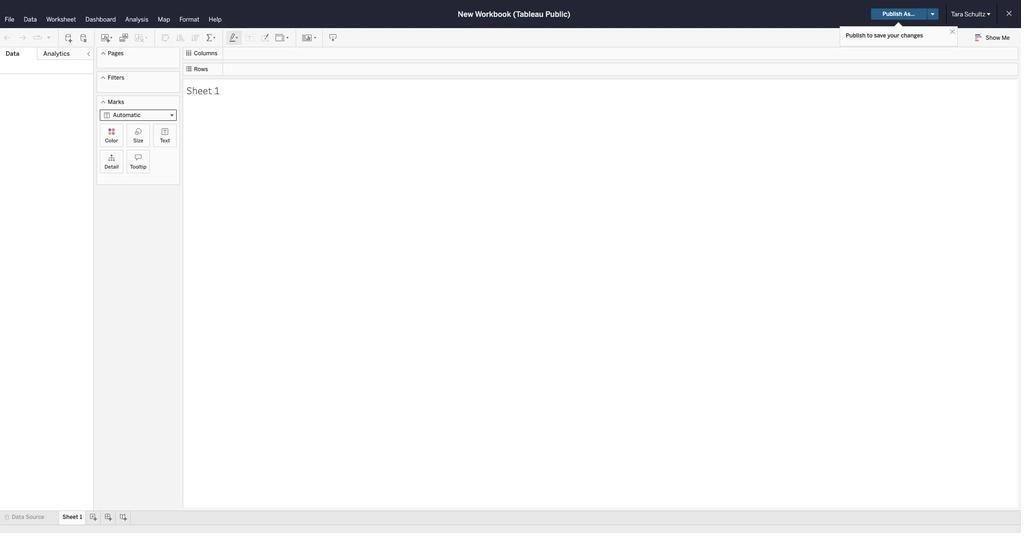 Task type: vqa. For each thing, say whether or not it's contained in the screenshot.
Marks
yes



Task type: describe. For each thing, give the bounding box(es) containing it.
to
[[867, 32, 873, 39]]

1 horizontal spatial sheet 1
[[187, 84, 220, 97]]

tara schultz
[[951, 11, 986, 18]]

show labels image
[[245, 33, 255, 42]]

highlight image
[[229, 33, 240, 42]]

download image
[[329, 33, 338, 42]]

publish for publish as...
[[883, 11, 903, 17]]

clear sheet image
[[134, 33, 149, 42]]

1 vertical spatial data
[[6, 50, 19, 57]]

new data source image
[[64, 33, 74, 42]]

1 vertical spatial 1
[[80, 514, 82, 521]]

me
[[1002, 35, 1010, 41]]

filters
[[108, 75, 124, 81]]

new worksheet image
[[100, 33, 113, 42]]

source
[[26, 514, 44, 521]]

save
[[874, 32, 886, 39]]

rows
[[194, 66, 208, 73]]

fit image
[[275, 33, 290, 42]]

swap rows and columns image
[[161, 33, 170, 42]]

new workbook (tableau public)
[[458, 10, 571, 19]]

your
[[888, 32, 900, 39]]

marks
[[108, 99, 124, 105]]

undo image
[[3, 33, 12, 42]]

sort ascending image
[[176, 33, 185, 42]]

file
[[5, 16, 14, 23]]

1 vertical spatial sheet 1
[[62, 514, 82, 521]]

publish as... button
[[871, 8, 927, 20]]

0 horizontal spatial replay animation image
[[33, 33, 42, 42]]

1 horizontal spatial replay animation image
[[46, 34, 52, 40]]

1 horizontal spatial 1
[[214, 84, 220, 97]]

redo image
[[18, 33, 27, 42]]

show me
[[986, 35, 1010, 41]]

0 vertical spatial sheet
[[187, 84, 212, 97]]

dashboard
[[85, 16, 116, 23]]

analysis
[[125, 16, 148, 23]]

as...
[[904, 11, 915, 17]]

size
[[133, 138, 143, 144]]

tara
[[951, 11, 963, 18]]

0 vertical spatial data
[[24, 16, 37, 23]]



Task type: locate. For each thing, give the bounding box(es) containing it.
publish
[[883, 11, 903, 17], [846, 32, 866, 39]]

data
[[24, 16, 37, 23], [6, 50, 19, 57], [12, 514, 24, 521]]

pages
[[108, 50, 124, 57]]

0 horizontal spatial sheet
[[62, 514, 78, 521]]

replay animation image right redo icon
[[33, 33, 42, 42]]

data up redo icon
[[24, 16, 37, 23]]

publish as...
[[883, 11, 915, 17]]

show me button
[[971, 30, 1018, 45]]

replay animation image up analytics
[[46, 34, 52, 40]]

1 down columns
[[214, 84, 220, 97]]

text
[[160, 138, 170, 144]]

0 horizontal spatial publish
[[846, 32, 866, 39]]

0 vertical spatial publish
[[883, 11, 903, 17]]

publish for publish to save your changes
[[846, 32, 866, 39]]

data left source
[[12, 514, 24, 521]]

sheet
[[187, 84, 212, 97], [62, 514, 78, 521]]

totals image
[[206, 33, 217, 42]]

workbook
[[475, 10, 511, 19]]

1 vertical spatial sheet
[[62, 514, 78, 521]]

close image
[[948, 27, 957, 36]]

duplicate image
[[119, 33, 128, 42]]

1 horizontal spatial sheet
[[187, 84, 212, 97]]

columns
[[194, 50, 218, 57]]

detail
[[104, 164, 119, 170]]

1 vertical spatial publish
[[846, 32, 866, 39]]

new
[[458, 10, 473, 19]]

publish left to
[[846, 32, 866, 39]]

show/hide cards image
[[302, 33, 317, 42]]

format
[[179, 16, 199, 23]]

0 vertical spatial 1
[[214, 84, 220, 97]]

1 horizontal spatial publish
[[883, 11, 903, 17]]

help
[[209, 16, 222, 23]]

2 vertical spatial data
[[12, 514, 24, 521]]

map
[[158, 16, 170, 23]]

data down undo icon
[[6, 50, 19, 57]]

collapse image
[[86, 51, 91, 57]]

0 horizontal spatial 1
[[80, 514, 82, 521]]

data source
[[12, 514, 44, 521]]

show
[[986, 35, 1001, 41]]

color
[[105, 138, 118, 144]]

sheet 1 right source
[[62, 514, 82, 521]]

tooltip
[[130, 164, 146, 170]]

sheet 1 down rows
[[187, 84, 220, 97]]

1 right source
[[80, 514, 82, 521]]

sheet right source
[[62, 514, 78, 521]]

worksheet
[[46, 16, 76, 23]]

sort descending image
[[191, 33, 200, 42]]

publish inside button
[[883, 11, 903, 17]]

public)
[[546, 10, 571, 19]]

pause auto updates image
[[79, 33, 89, 42]]

changes
[[901, 32, 923, 39]]

sheet down rows
[[187, 84, 212, 97]]

analytics
[[43, 50, 70, 57]]

format workbook image
[[260, 33, 270, 42]]

sheet 1
[[187, 84, 220, 97], [62, 514, 82, 521]]

0 vertical spatial sheet 1
[[187, 84, 220, 97]]

publish to save your changes
[[846, 32, 923, 39]]

replay animation image
[[33, 33, 42, 42], [46, 34, 52, 40]]

(tableau
[[513, 10, 544, 19]]

0 horizontal spatial sheet 1
[[62, 514, 82, 521]]

schultz
[[965, 11, 986, 18]]

1
[[214, 84, 220, 97], [80, 514, 82, 521]]

publish left the as...
[[883, 11, 903, 17]]



